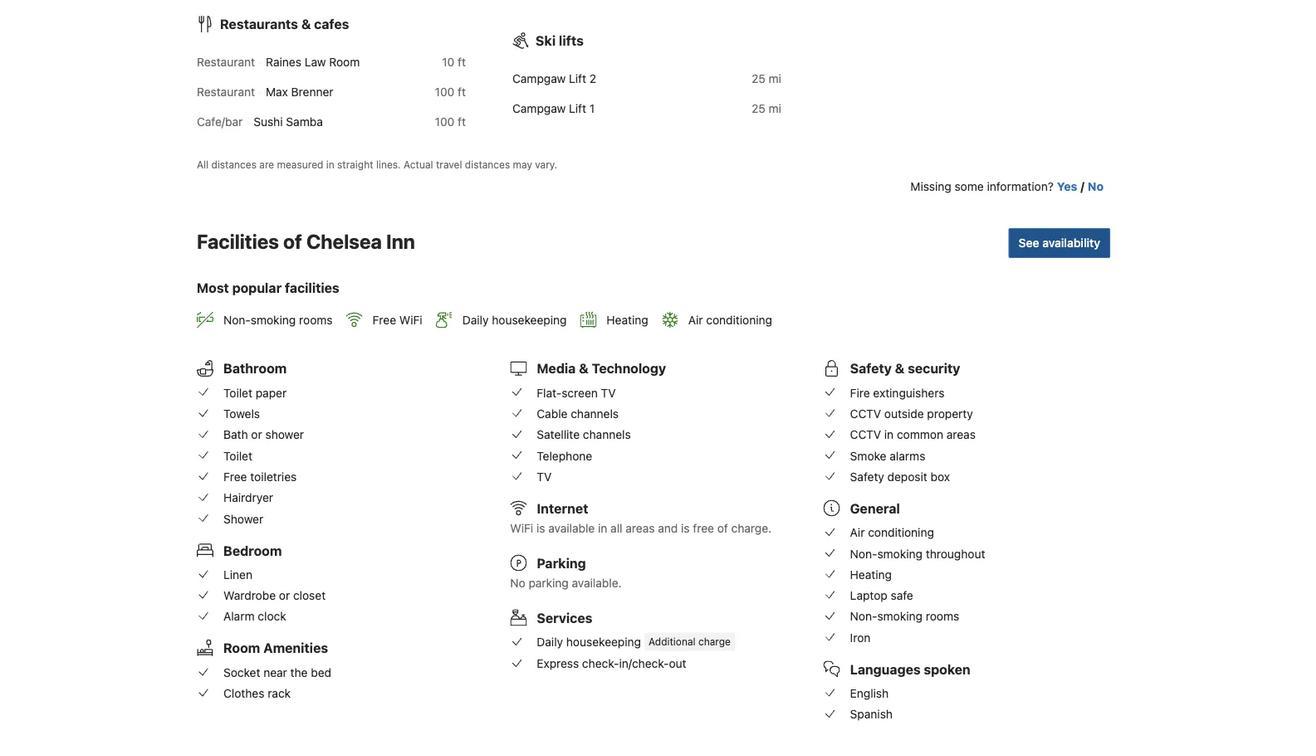 Task type: describe. For each thing, give the bounding box(es) containing it.
safe
[[891, 589, 913, 603]]

see availability button
[[1009, 228, 1110, 258]]

facilities of chelsea inn
[[197, 230, 415, 253]]

flat-
[[537, 386, 562, 400]]

cable
[[537, 407, 568, 421]]

0 horizontal spatial rooms
[[299, 314, 333, 327]]

2 distances from the left
[[465, 158, 510, 170]]

100 ft for max brenner
[[435, 85, 466, 99]]

rack
[[268, 687, 291, 701]]

media
[[537, 361, 576, 377]]

free for free wifi
[[372, 314, 396, 327]]

wardrobe
[[223, 589, 276, 603]]

1 vertical spatial of
[[717, 522, 728, 535]]

parking
[[529, 576, 569, 590]]

100 for samba
[[435, 115, 455, 129]]

25 for campgaw lift 1
[[752, 102, 766, 115]]

amenities
[[263, 641, 328, 657]]

25 for campgaw lift 2
[[752, 72, 766, 85]]

daily for daily housekeeping additional charge
[[537, 636, 563, 649]]

samba
[[286, 115, 323, 129]]

may
[[513, 158, 532, 170]]

no button
[[1088, 178, 1104, 195]]

1 horizontal spatial tv
[[601, 386, 616, 400]]

hairdryer
[[223, 491, 273, 505]]

sushi
[[253, 115, 283, 129]]

languages
[[850, 662, 921, 678]]

daily housekeeping additional charge
[[537, 636, 731, 649]]

internet
[[537, 501, 588, 517]]

1 horizontal spatial wifi
[[510, 522, 533, 535]]

available.
[[572, 576, 622, 590]]

general
[[850, 501, 900, 517]]

safety deposit box
[[850, 470, 950, 484]]

safety for safety deposit box
[[850, 470, 884, 484]]

ft for max brenner
[[458, 85, 466, 99]]

media & technology
[[537, 361, 666, 377]]

100 for brenner
[[435, 85, 455, 99]]

clothes rack
[[223, 687, 291, 701]]

bathroom
[[223, 361, 287, 377]]

channels for satellite channels
[[583, 428, 631, 442]]

ski
[[536, 33, 556, 48]]

restaurants
[[220, 16, 298, 32]]

languages spoken
[[850, 662, 971, 678]]

in/check-
[[619, 657, 669, 671]]

2 vertical spatial non-
[[850, 610, 877, 624]]

room amenities
[[223, 641, 328, 657]]

deposit
[[887, 470, 927, 484]]

popular
[[232, 280, 282, 296]]

available
[[548, 522, 595, 535]]

express check-in/check-out
[[537, 657, 686, 671]]

2
[[589, 72, 596, 85]]

bed
[[311, 666, 331, 680]]

outside
[[884, 407, 924, 421]]

bath
[[223, 428, 248, 442]]

0 horizontal spatial in
[[326, 158, 334, 170]]

check-
[[582, 657, 619, 671]]

iron
[[850, 631, 871, 645]]

cafe/bar
[[197, 115, 243, 129]]

express
[[537, 657, 579, 671]]

alarm
[[223, 610, 255, 624]]

missing
[[910, 180, 951, 193]]

non-smoking throughout
[[850, 547, 985, 561]]

25 mi for 1
[[752, 102, 781, 115]]

clothes
[[223, 687, 264, 701]]

0 vertical spatial heating
[[607, 314, 648, 327]]

near
[[263, 666, 287, 680]]

see
[[1019, 236, 1039, 250]]

raines law room
[[266, 55, 360, 69]]

0 horizontal spatial tv
[[537, 470, 552, 484]]

screen
[[562, 386, 598, 400]]

1 horizontal spatial in
[[598, 522, 607, 535]]

1
[[589, 102, 595, 115]]

out
[[669, 657, 686, 671]]

campgaw for campgaw lift 1
[[512, 102, 566, 115]]

0 horizontal spatial conditioning
[[706, 314, 772, 327]]

property
[[927, 407, 973, 421]]

fire extinguishers
[[850, 386, 945, 400]]

ft for sushi samba
[[458, 115, 466, 129]]

cctv outside property
[[850, 407, 973, 421]]

telephone
[[537, 449, 592, 463]]

some
[[955, 180, 984, 193]]

additional
[[649, 637, 696, 648]]

availability
[[1042, 236, 1100, 250]]

lifts
[[559, 33, 584, 48]]

2 vertical spatial smoking
[[877, 610, 923, 624]]

toilet for toilet paper
[[223, 386, 252, 400]]

campgaw for campgaw lift 2
[[512, 72, 566, 85]]

wifi is available in all areas and is free of charge.
[[510, 522, 772, 535]]

cable channels
[[537, 407, 619, 421]]

1 horizontal spatial air conditioning
[[850, 526, 934, 540]]

daily housekeeping
[[462, 314, 567, 327]]

charge.
[[731, 522, 772, 535]]

charge
[[698, 637, 731, 648]]

spoken
[[924, 662, 971, 678]]

closet
[[293, 589, 326, 603]]

1 horizontal spatial conditioning
[[868, 526, 934, 540]]

sushi samba
[[253, 115, 323, 129]]

measured
[[277, 158, 323, 170]]

smoke alarms
[[850, 449, 925, 463]]

ski lifts
[[536, 33, 584, 48]]



Task type: vqa. For each thing, say whether or not it's contained in the screenshot.
people
no



Task type: locate. For each thing, give the bounding box(es) containing it.
1 vertical spatial non-smoking rooms
[[850, 610, 959, 624]]

ft right 10
[[458, 55, 466, 69]]

1 campgaw from the top
[[512, 72, 566, 85]]

campgaw down campgaw lift 2
[[512, 102, 566, 115]]

0 vertical spatial safety
[[850, 361, 892, 377]]

1 horizontal spatial no
[[1088, 180, 1104, 193]]

all
[[610, 522, 622, 535]]

0 vertical spatial free
[[372, 314, 396, 327]]

inn
[[386, 230, 415, 253]]

chelsea
[[306, 230, 382, 253]]

0 horizontal spatial heating
[[607, 314, 648, 327]]

2 25 mi from the top
[[752, 102, 781, 115]]

2 100 ft from the top
[[435, 115, 466, 129]]

0 horizontal spatial room
[[223, 641, 260, 657]]

travel
[[436, 158, 462, 170]]

in
[[326, 158, 334, 170], [884, 428, 894, 442], [598, 522, 607, 535]]

0 horizontal spatial of
[[283, 230, 302, 253]]

2 vertical spatial ft
[[458, 115, 466, 129]]

0 vertical spatial no
[[1088, 180, 1104, 193]]

1 mi from the top
[[769, 72, 781, 85]]

is right and on the right bottom of page
[[681, 522, 690, 535]]

1 vertical spatial wifi
[[510, 522, 533, 535]]

0 vertical spatial air
[[688, 314, 703, 327]]

non- up iron
[[850, 610, 877, 624]]

0 vertical spatial smoking
[[251, 314, 296, 327]]

1 vertical spatial no
[[510, 576, 525, 590]]

1 ft from the top
[[458, 55, 466, 69]]

restaurant for max brenner
[[197, 85, 255, 99]]

0 horizontal spatial distances
[[211, 158, 257, 170]]

channels for cable channels
[[571, 407, 619, 421]]

1 horizontal spatial free
[[372, 314, 396, 327]]

& up screen at the left
[[579, 361, 589, 377]]

100 ft
[[435, 85, 466, 99], [435, 115, 466, 129]]

parking
[[537, 556, 586, 571]]

1 vertical spatial channels
[[583, 428, 631, 442]]

heating up technology
[[607, 314, 648, 327]]

0 vertical spatial of
[[283, 230, 302, 253]]

socket
[[223, 666, 260, 680]]

0 vertical spatial 25 mi
[[752, 72, 781, 85]]

room
[[329, 55, 360, 69], [223, 641, 260, 657]]

smoking up safe
[[877, 547, 923, 561]]

extinguishers
[[873, 386, 945, 400]]

0 vertical spatial 100 ft
[[435, 85, 466, 99]]

ft
[[458, 55, 466, 69], [458, 85, 466, 99], [458, 115, 466, 129]]

bedroom
[[223, 543, 282, 559]]

daily right "free wifi"
[[462, 314, 489, 327]]

1 vertical spatial heating
[[850, 568, 892, 582]]

information?
[[987, 180, 1054, 193]]

1 horizontal spatial daily
[[537, 636, 563, 649]]

safety down smoke on the bottom of the page
[[850, 470, 884, 484]]

1 cctv from the top
[[850, 407, 881, 421]]

3 ft from the top
[[458, 115, 466, 129]]

cctv
[[850, 407, 881, 421], [850, 428, 881, 442]]

missing some information? yes / no
[[910, 180, 1104, 193]]

1 25 mi from the top
[[752, 72, 781, 85]]

channels
[[571, 407, 619, 421], [583, 428, 631, 442]]

of up facilities
[[283, 230, 302, 253]]

0 horizontal spatial air conditioning
[[688, 314, 772, 327]]

1 vertical spatial ft
[[458, 85, 466, 99]]

0 vertical spatial non-
[[223, 314, 251, 327]]

1 vertical spatial air
[[850, 526, 865, 540]]

100 up travel
[[435, 115, 455, 129]]

straight
[[337, 158, 373, 170]]

toilet up the towels
[[223, 386, 252, 400]]

ft up travel
[[458, 115, 466, 129]]

technology
[[592, 361, 666, 377]]

ft down 10 ft
[[458, 85, 466, 99]]

1 horizontal spatial is
[[681, 522, 690, 535]]

1 100 ft from the top
[[435, 85, 466, 99]]

english
[[850, 687, 889, 701]]

in up smoke alarms
[[884, 428, 894, 442]]

0 vertical spatial or
[[251, 428, 262, 442]]

most popular facilities
[[197, 280, 339, 296]]

conditioning
[[706, 314, 772, 327], [868, 526, 934, 540]]

1 horizontal spatial room
[[329, 55, 360, 69]]

yes
[[1057, 180, 1077, 193]]

clock
[[258, 610, 286, 624]]

non-smoking rooms
[[223, 314, 333, 327], [850, 610, 959, 624]]

no left parking
[[510, 576, 525, 590]]

1 vertical spatial smoking
[[877, 547, 923, 561]]

1 horizontal spatial rooms
[[926, 610, 959, 624]]

max
[[266, 85, 288, 99]]

2 lift from the top
[[569, 102, 586, 115]]

areas right all
[[626, 522, 655, 535]]

toiletries
[[250, 470, 297, 484]]

1 100 from the top
[[435, 85, 455, 99]]

alarms
[[890, 449, 925, 463]]

0 vertical spatial rooms
[[299, 314, 333, 327]]

2 cctv from the top
[[850, 428, 881, 442]]

linen
[[223, 568, 252, 582]]

2 horizontal spatial in
[[884, 428, 894, 442]]

0 vertical spatial channels
[[571, 407, 619, 421]]

tv down telephone
[[537, 470, 552, 484]]

1 25 from the top
[[752, 72, 766, 85]]

1 vertical spatial cctv
[[850, 428, 881, 442]]

of right free
[[717, 522, 728, 535]]

tv down media & technology
[[601, 386, 616, 400]]

& for restaurants
[[301, 16, 311, 32]]

air conditioning
[[688, 314, 772, 327], [850, 526, 934, 540]]

safety & security
[[850, 361, 960, 377]]

100 ft for sushi samba
[[435, 115, 466, 129]]

rooms up "spoken" on the bottom of page
[[926, 610, 959, 624]]

100 ft up travel
[[435, 115, 466, 129]]

toilet paper
[[223, 386, 287, 400]]

common
[[897, 428, 943, 442]]

heating
[[607, 314, 648, 327], [850, 568, 892, 582]]

mi for campgaw lift 1
[[769, 102, 781, 115]]

the
[[290, 666, 308, 680]]

1 vertical spatial toilet
[[223, 449, 252, 463]]

in left all
[[598, 522, 607, 535]]

cctv in common areas
[[850, 428, 976, 442]]

or for bath
[[251, 428, 262, 442]]

1 vertical spatial rooms
[[926, 610, 959, 624]]

toilet for toilet
[[223, 449, 252, 463]]

max brenner
[[266, 85, 333, 99]]

cctv for cctv in common areas
[[850, 428, 881, 442]]

0 horizontal spatial free
[[223, 470, 247, 484]]

0 vertical spatial air conditioning
[[688, 314, 772, 327]]

/
[[1081, 180, 1084, 193]]

or right bath
[[251, 428, 262, 442]]

& up fire extinguishers
[[895, 361, 905, 377]]

0 horizontal spatial wifi
[[399, 314, 422, 327]]

all
[[197, 158, 209, 170]]

0 horizontal spatial areas
[[626, 522, 655, 535]]

satellite channels
[[537, 428, 631, 442]]

ft for raines law room
[[458, 55, 466, 69]]

distances left may
[[465, 158, 510, 170]]

0 vertical spatial in
[[326, 158, 334, 170]]

2 25 from the top
[[752, 102, 766, 115]]

housekeeping up check- on the left
[[566, 636, 641, 649]]

25
[[752, 72, 766, 85], [752, 102, 766, 115]]

free toiletries
[[223, 470, 297, 484]]

room right law
[[329, 55, 360, 69]]

1 vertical spatial 100
[[435, 115, 455, 129]]

is down internet
[[536, 522, 545, 535]]

& left "cafes"
[[301, 16, 311, 32]]

cctv down fire
[[850, 407, 881, 421]]

mi for campgaw lift 2
[[769, 72, 781, 85]]

1 horizontal spatial heating
[[850, 568, 892, 582]]

& for media
[[579, 361, 589, 377]]

0 vertical spatial restaurant
[[197, 55, 255, 69]]

2 100 from the top
[[435, 115, 455, 129]]

2 campgaw from the top
[[512, 102, 566, 115]]

yes button
[[1057, 178, 1077, 195]]

free
[[372, 314, 396, 327], [223, 470, 247, 484]]

0 vertical spatial campgaw
[[512, 72, 566, 85]]

is
[[536, 522, 545, 535], [681, 522, 690, 535]]

restaurant
[[197, 55, 255, 69], [197, 85, 255, 99]]

lift left "1"
[[569, 102, 586, 115]]

1 lift from the top
[[569, 72, 586, 85]]

non- up laptop
[[850, 547, 877, 561]]

smoking down "most popular facilities"
[[251, 314, 296, 327]]

free
[[693, 522, 714, 535]]

1 safety from the top
[[850, 361, 892, 377]]

brenner
[[291, 85, 333, 99]]

areas down property
[[946, 428, 976, 442]]

0 vertical spatial cctv
[[850, 407, 881, 421]]

1 horizontal spatial areas
[[946, 428, 976, 442]]

0 horizontal spatial or
[[251, 428, 262, 442]]

actual
[[404, 158, 433, 170]]

0 vertical spatial tv
[[601, 386, 616, 400]]

non- down popular
[[223, 314, 251, 327]]

laptop safe
[[850, 589, 913, 603]]

restaurant up cafe/bar at the left top of page
[[197, 85, 255, 99]]

1 vertical spatial tv
[[537, 470, 552, 484]]

25 mi for 2
[[752, 72, 781, 85]]

0 vertical spatial housekeeping
[[492, 314, 567, 327]]

towels
[[223, 407, 260, 421]]

housekeeping for daily housekeeping
[[492, 314, 567, 327]]

1 vertical spatial campgaw
[[512, 102, 566, 115]]

wifi down inn
[[399, 314, 422, 327]]

0 horizontal spatial air
[[688, 314, 703, 327]]

1 vertical spatial mi
[[769, 102, 781, 115]]

restaurants & cafes
[[220, 16, 349, 32]]

0 vertical spatial 25
[[752, 72, 766, 85]]

0 vertical spatial non-smoking rooms
[[223, 314, 333, 327]]

1 vertical spatial housekeeping
[[566, 636, 641, 649]]

lift for 2
[[569, 72, 586, 85]]

rooms down facilities
[[299, 314, 333, 327]]

daily up express at the bottom of page
[[537, 636, 563, 649]]

1 vertical spatial non-
[[850, 547, 877, 561]]

2 ft from the top
[[458, 85, 466, 99]]

0 horizontal spatial no
[[510, 576, 525, 590]]

2 mi from the top
[[769, 102, 781, 115]]

non-smoking rooms down safe
[[850, 610, 959, 624]]

1 vertical spatial restaurant
[[197, 85, 255, 99]]

channels up satellite channels
[[571, 407, 619, 421]]

100 down 10
[[435, 85, 455, 99]]

lift left 2
[[569, 72, 586, 85]]

lift for 1
[[569, 102, 586, 115]]

room up socket
[[223, 641, 260, 657]]

housekeeping for daily housekeeping additional charge
[[566, 636, 641, 649]]

0 vertical spatial areas
[[946, 428, 976, 442]]

or up clock
[[279, 589, 290, 603]]

1 vertical spatial or
[[279, 589, 290, 603]]

toilet down bath
[[223, 449, 252, 463]]

most
[[197, 280, 229, 296]]

1 vertical spatial safety
[[850, 470, 884, 484]]

0 horizontal spatial daily
[[462, 314, 489, 327]]

shower
[[223, 512, 263, 526]]

1 vertical spatial in
[[884, 428, 894, 442]]

0 horizontal spatial is
[[536, 522, 545, 535]]

restaurant for raines law room
[[197, 55, 255, 69]]

safety up fire
[[850, 361, 892, 377]]

wifi left available at the left of the page
[[510, 522, 533, 535]]

2 vertical spatial in
[[598, 522, 607, 535]]

campgaw up campgaw lift 1
[[512, 72, 566, 85]]

0 horizontal spatial non-smoking rooms
[[223, 314, 333, 327]]

areas
[[946, 428, 976, 442], [626, 522, 655, 535]]

1 horizontal spatial or
[[279, 589, 290, 603]]

safety for safety & security
[[850, 361, 892, 377]]

alarm clock
[[223, 610, 286, 624]]

facilities
[[285, 280, 339, 296]]

rooms
[[299, 314, 333, 327], [926, 610, 959, 624]]

free down inn
[[372, 314, 396, 327]]

distances right all
[[211, 158, 257, 170]]

air
[[688, 314, 703, 327], [850, 526, 865, 540]]

campgaw
[[512, 72, 566, 85], [512, 102, 566, 115]]

& for safety
[[895, 361, 905, 377]]

100 ft down 10
[[435, 85, 466, 99]]

1 restaurant from the top
[[197, 55, 255, 69]]

smoking down safe
[[877, 610, 923, 624]]

free up the 'hairdryer'
[[223, 470, 247, 484]]

free wifi
[[372, 314, 422, 327]]

paper
[[256, 386, 287, 400]]

1 horizontal spatial non-smoking rooms
[[850, 610, 959, 624]]

0 vertical spatial wifi
[[399, 314, 422, 327]]

1 vertical spatial 100 ft
[[435, 115, 466, 129]]

1 distances from the left
[[211, 158, 257, 170]]

1 vertical spatial areas
[[626, 522, 655, 535]]

housekeeping up media at the left of the page
[[492, 314, 567, 327]]

1 is from the left
[[536, 522, 545, 535]]

daily for daily housekeeping
[[462, 314, 489, 327]]

channels down cable channels
[[583, 428, 631, 442]]

no parking available.
[[510, 576, 622, 590]]

1 vertical spatial free
[[223, 470, 247, 484]]

cctv for cctv outside property
[[850, 407, 881, 421]]

lines.
[[376, 158, 401, 170]]

0 vertical spatial mi
[[769, 72, 781, 85]]

in left straight
[[326, 158, 334, 170]]

box
[[931, 470, 950, 484]]

no
[[1088, 180, 1104, 193], [510, 576, 525, 590]]

or for wardrobe
[[279, 589, 290, 603]]

vary.
[[535, 158, 557, 170]]

0 vertical spatial 100
[[435, 85, 455, 99]]

1 vertical spatial conditioning
[[868, 526, 934, 540]]

0 vertical spatial daily
[[462, 314, 489, 327]]

0 vertical spatial toilet
[[223, 386, 252, 400]]

2 restaurant from the top
[[197, 85, 255, 99]]

smoke
[[850, 449, 887, 463]]

1 horizontal spatial &
[[579, 361, 589, 377]]

2 is from the left
[[681, 522, 690, 535]]

heating up laptop
[[850, 568, 892, 582]]

1 vertical spatial room
[[223, 641, 260, 657]]

1 toilet from the top
[[223, 386, 252, 400]]

0 vertical spatial lift
[[569, 72, 586, 85]]

no right /
[[1088, 180, 1104, 193]]

cctv up smoke on the bottom of the page
[[850, 428, 881, 442]]

restaurant down the restaurants
[[197, 55, 255, 69]]

or
[[251, 428, 262, 442], [279, 589, 290, 603]]

0 vertical spatial room
[[329, 55, 360, 69]]

raines
[[266, 55, 301, 69]]

non-smoking rooms down "most popular facilities"
[[223, 314, 333, 327]]

2 horizontal spatial &
[[895, 361, 905, 377]]

fire
[[850, 386, 870, 400]]

1 vertical spatial 25
[[752, 102, 766, 115]]

facilities
[[197, 230, 279, 253]]

2 safety from the top
[[850, 470, 884, 484]]

free for free toiletries
[[223, 470, 247, 484]]

2 toilet from the top
[[223, 449, 252, 463]]

0 horizontal spatial &
[[301, 16, 311, 32]]

cafes
[[314, 16, 349, 32]]

socket near the bed
[[223, 666, 331, 680]]

0 vertical spatial conditioning
[[706, 314, 772, 327]]

10
[[442, 55, 455, 69]]

1 horizontal spatial of
[[717, 522, 728, 535]]



